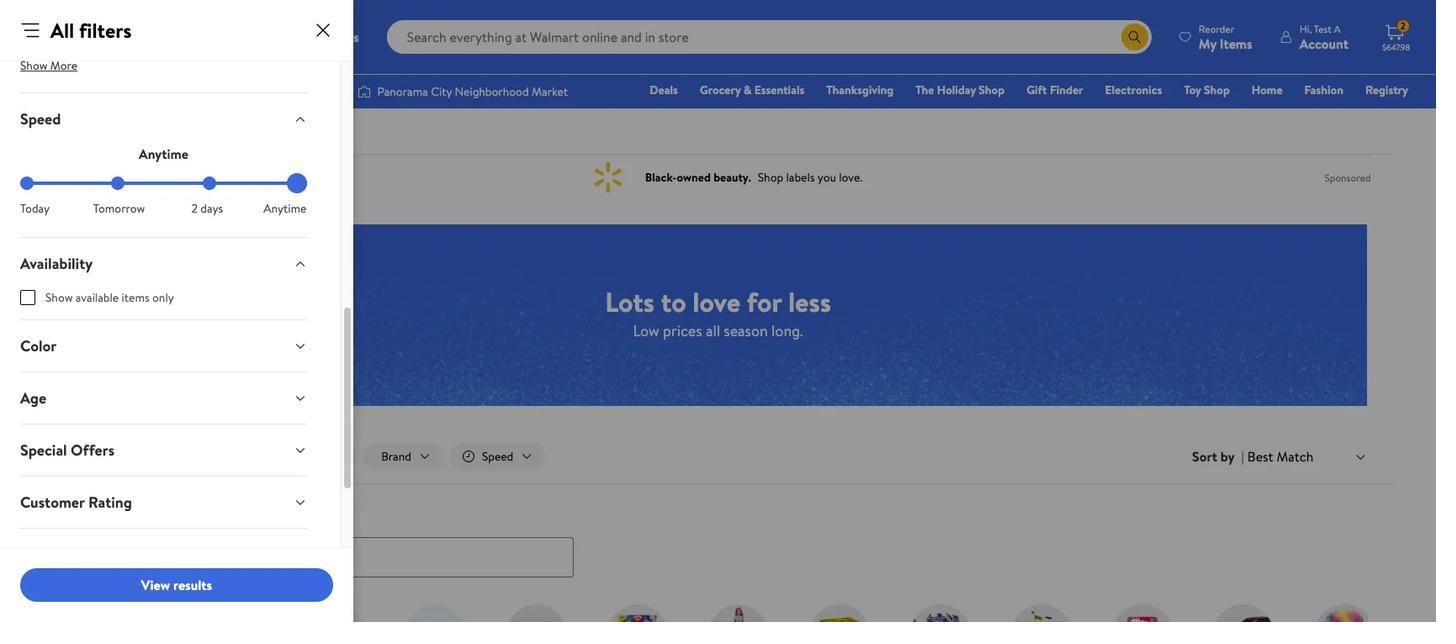 Task type: describe. For each thing, give the bounding box(es) containing it.
only
[[152, 289, 174, 306]]

long.
[[772, 320, 803, 341]]

customer
[[20, 492, 85, 513]]

all filters inside button
[[97, 448, 143, 465]]

Search search field
[[387, 20, 1152, 54]]

$647.98
[[1383, 41, 1410, 53]]

days
[[201, 200, 223, 217]]

rating
[[88, 492, 132, 513]]

dolls and dollhouses image
[[708, 605, 769, 623]]

Toy deals search field
[[45, 503, 1391, 578]]

all inside dialog
[[50, 16, 74, 45]]

special offers
[[20, 440, 115, 461]]

show for show available items only
[[45, 289, 73, 306]]

action figures image
[[910, 605, 971, 623]]

Walmart Site-Wide search field
[[387, 20, 1152, 54]]

sort by |
[[1192, 448, 1244, 466]]

home link
[[1244, 81, 1290, 99]]

the holiday shop link
[[908, 81, 1012, 99]]

2 for 2 days
[[191, 200, 198, 217]]

toy for toy shop
[[1184, 82, 1201, 98]]

availability button
[[7, 238, 321, 289]]

none radio inside how fast do you want your order? option group
[[203, 177, 216, 190]]

age button
[[7, 373, 321, 424]]

show more button
[[7, 52, 91, 79]]

anytime inside how fast do you want your order? option group
[[264, 200, 307, 217]]

tomorrow
[[93, 200, 145, 217]]

age
[[20, 388, 46, 409]]

none range field inside all filters dialog
[[20, 182, 307, 185]]

toy shop
[[1184, 82, 1230, 98]]

2 shop from the left
[[1204, 82, 1230, 98]]

retailer
[[20, 544, 72, 565]]

registry
[[1366, 82, 1409, 98]]

for
[[747, 283, 782, 320]]

one debit link
[[1272, 104, 1344, 123]]

all filters dialog
[[0, 0, 353, 623]]

0 vertical spatial anytime
[[139, 145, 188, 163]]

color
[[20, 336, 57, 357]]

thanksgiving link
[[819, 81, 901, 99]]

show available items only
[[45, 289, 174, 306]]

the
[[916, 82, 934, 98]]

finder
[[1050, 82, 1083, 98]]

electronics
[[1105, 82, 1162, 98]]

deals
[[91, 503, 125, 524]]

registry one debit
[[1280, 82, 1409, 122]]

offers
[[71, 440, 115, 461]]

season
[[724, 320, 768, 341]]

close panel image
[[313, 20, 333, 40]]

color button
[[7, 321, 321, 372]]

to
[[661, 283, 686, 320]]

|
[[1242, 448, 1244, 466]]

lots
[[605, 283, 655, 320]]

view
[[141, 576, 170, 595]]

items
[[122, 289, 150, 306]]

deals
[[650, 82, 678, 98]]

retailer button
[[7, 529, 321, 581]]

top toy brand deals image
[[405, 605, 466, 623]]

home
[[1252, 82, 1283, 98]]

toy for toy deals
[[65, 503, 87, 524]]

sort
[[1192, 448, 1218, 466]]

debit
[[1308, 105, 1337, 122]]

today
[[20, 200, 50, 217]]

all
[[706, 320, 720, 341]]

rc, vehicles & drones image
[[1213, 605, 1274, 623]]



Task type: vqa. For each thing, say whether or not it's contained in the screenshot.
$53.01
no



Task type: locate. For each thing, give the bounding box(es) containing it.
less
[[788, 283, 831, 320]]

filters inside button
[[113, 448, 143, 465]]

plush image
[[1314, 605, 1375, 623]]

Anytime radio
[[294, 177, 307, 190]]

toy inside search box
[[65, 503, 87, 524]]

lots to love for less low prices all season long.
[[605, 283, 831, 341]]

shop by age image
[[304, 605, 365, 623]]

how fast do you want your order? option group
[[20, 177, 307, 217]]

sponsored
[[1325, 170, 1371, 185]]

registry link
[[1358, 81, 1416, 99]]

prices
[[663, 320, 702, 341]]

filters up show more button
[[79, 16, 132, 45]]

0 vertical spatial show
[[20, 57, 48, 74]]

shop
[[979, 82, 1005, 98], [1204, 82, 1230, 98]]

Today radio
[[20, 177, 34, 190]]

speed button
[[7, 93, 321, 145]]

the holiday shop
[[916, 82, 1005, 98]]

1 vertical spatial all
[[97, 448, 111, 465]]

all filters up rating
[[97, 448, 143, 465]]

show inside button
[[20, 57, 48, 74]]

toy deals $25 and under image
[[506, 605, 567, 623]]

walmart+ link
[[1351, 104, 1416, 123]]

0 horizontal spatial toy
[[65, 503, 87, 524]]

electronics link
[[1098, 81, 1170, 99]]

0 horizontal spatial shop
[[979, 82, 1005, 98]]

1 vertical spatial show
[[45, 289, 73, 306]]

2
[[1401, 19, 1406, 33], [191, 200, 198, 217]]

holiday
[[937, 82, 976, 98]]

walmart+
[[1358, 105, 1409, 122]]

shop all deals image
[[102, 605, 163, 623]]

bikes & ride ons image
[[1011, 605, 1072, 623]]

&
[[744, 82, 752, 98]]

1 shop from the left
[[979, 82, 1005, 98]]

speed
[[20, 109, 61, 130]]

shop left home
[[1204, 82, 1230, 98]]

Tomorrow radio
[[111, 177, 125, 190]]

0 vertical spatial 2
[[1401, 19, 1406, 33]]

view results
[[141, 576, 212, 595]]

2 for 2 $647.98
[[1401, 19, 1406, 33]]

more
[[50, 57, 78, 74]]

grocery & essentials
[[700, 82, 805, 98]]

2 up $647.98
[[1401, 19, 1406, 33]]

toy
[[1184, 82, 1201, 98], [65, 503, 87, 524]]

fashion
[[1305, 82, 1344, 98]]

0 horizontal spatial anytime
[[139, 145, 188, 163]]

customer rating
[[20, 492, 132, 513]]

all
[[50, 16, 74, 45], [97, 448, 111, 465]]

gift
[[1027, 82, 1047, 98]]

Search in Toy deals search field
[[65, 537, 573, 578]]

results
[[173, 576, 212, 595]]

all up more
[[50, 16, 74, 45]]

filters up rating
[[113, 448, 143, 465]]

one
[[1280, 105, 1305, 122]]

grocery
[[700, 82, 741, 98]]

all filters
[[50, 16, 132, 45], [97, 448, 143, 465]]

lots to love for less. low prices all season long. image
[[69, 224, 1368, 407]]

availability
[[20, 253, 93, 274]]

toy left the deals
[[65, 503, 87, 524]]

all filters button
[[65, 443, 162, 470]]

all inside button
[[97, 448, 111, 465]]

filters inside dialog
[[79, 16, 132, 45]]

1 vertical spatial anytime
[[264, 200, 307, 217]]

essentials
[[755, 82, 805, 98]]

show more
[[20, 57, 78, 74]]

available
[[76, 289, 119, 306]]

1 vertical spatial filters
[[113, 448, 143, 465]]

1 horizontal spatial 2
[[1401, 19, 1406, 33]]

anytime
[[139, 145, 188, 163], [264, 200, 307, 217]]

filters
[[79, 16, 132, 45], [113, 448, 143, 465]]

None range field
[[20, 182, 307, 185]]

special offers button
[[7, 425, 321, 476]]

1 vertical spatial toy
[[65, 503, 87, 524]]

toy right electronics link
[[1184, 82, 1201, 98]]

toy deals
[[65, 503, 125, 524]]

toy deals image
[[203, 605, 264, 623]]

1 vertical spatial all filters
[[97, 448, 143, 465]]

anytime up how fast do you want your order? option group at the left top of page
[[139, 145, 188, 163]]

all filters inside dialog
[[50, 16, 132, 45]]

0 vertical spatial all filters
[[50, 16, 132, 45]]

0 horizontal spatial all
[[50, 16, 74, 45]]

sort and filter section element
[[45, 430, 1391, 484]]

by
[[1221, 448, 1235, 466]]

gift finder link
[[1019, 81, 1091, 99]]

show for show more
[[20, 57, 48, 74]]

2 $647.98
[[1383, 19, 1410, 53]]

fashion link
[[1297, 81, 1351, 99]]

low
[[633, 320, 659, 341]]

2 left days
[[191, 200, 198, 217]]

preschool and pretend play image
[[607, 605, 668, 623]]

walmart image
[[27, 24, 136, 50]]

toy shop link
[[1177, 81, 1238, 99]]

1 horizontal spatial anytime
[[264, 200, 307, 217]]

1 vertical spatial 2
[[191, 200, 198, 217]]

show
[[20, 57, 48, 74], [45, 289, 73, 306]]

0 vertical spatial toy
[[1184, 82, 1201, 98]]

2 days
[[191, 200, 223, 217]]

0 vertical spatial filters
[[79, 16, 132, 45]]

0 vertical spatial all
[[50, 16, 74, 45]]

anytime down the anytime radio
[[264, 200, 307, 217]]

show right show available items only checkbox
[[45, 289, 73, 306]]

deals link
[[642, 81, 686, 99]]

shop right 'holiday'
[[979, 82, 1005, 98]]

show left more
[[20, 57, 48, 74]]

2 inside how fast do you want your order? option group
[[191, 200, 198, 217]]

gift finder
[[1027, 82, 1083, 98]]

love
[[693, 283, 741, 320]]

special
[[20, 440, 67, 461]]

0 horizontal spatial 2
[[191, 200, 198, 217]]

all filters up more
[[50, 16, 132, 45]]

1 horizontal spatial all
[[97, 448, 111, 465]]

games and puzzles image
[[1112, 605, 1173, 623]]

thanksgiving
[[827, 82, 894, 98]]

customer rating button
[[7, 477, 321, 528]]

1 horizontal spatial toy
[[1184, 82, 1201, 98]]

2 inside 2 $647.98
[[1401, 19, 1406, 33]]

all up rating
[[97, 448, 111, 465]]

view results button
[[20, 569, 333, 602]]

1 horizontal spatial shop
[[1204, 82, 1230, 98]]

grocery & essentials link
[[692, 81, 812, 99]]

building toys image
[[809, 605, 870, 623]]

None radio
[[203, 177, 216, 190]]

Show available items only checkbox
[[20, 290, 35, 305]]



